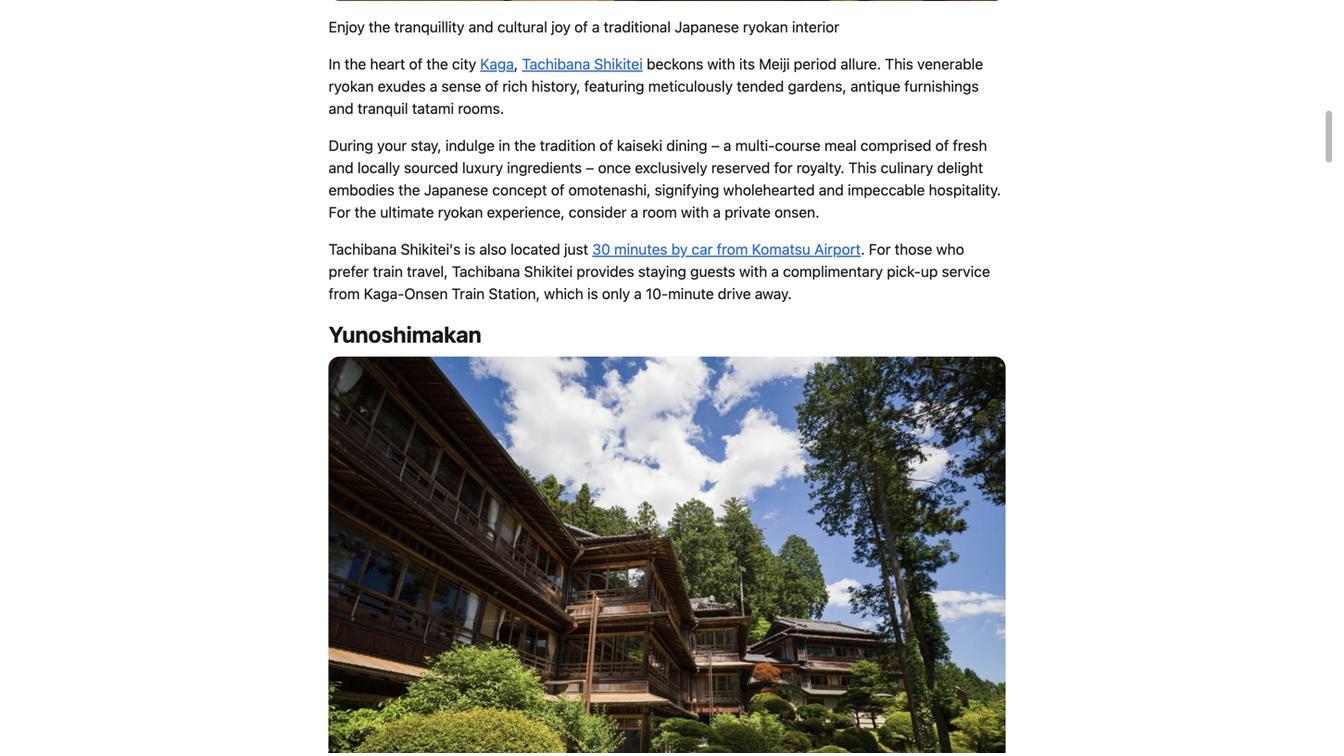 Task type: vqa. For each thing, say whether or not it's contained in the screenshot.
Penthouse Apartment link
no



Task type: describe. For each thing, give the bounding box(es) containing it.
of up once
[[600, 137, 613, 154]]

of up exudes
[[409, 55, 423, 73]]

for
[[774, 159, 793, 177]]

30
[[593, 241, 611, 258]]

its
[[740, 55, 755, 73]]

a up reserved
[[724, 137, 732, 154]]

yunoshimakan
[[329, 322, 482, 348]]

complimentary
[[783, 263, 883, 280]]

by
[[672, 241, 688, 258]]

rooms.
[[458, 100, 504, 117]]

of right joy
[[575, 18, 588, 36]]

tachibana shikitei link
[[522, 55, 643, 73]]

cultural
[[498, 18, 548, 36]]

discover japanese culture while enjoying traditional hospitality and beautiful scenery image
[[329, 357, 1006, 754]]

a left 'room'
[[631, 204, 639, 221]]

the right the enjoy
[[369, 18, 391, 36]]

with inside during your stay, indulge in the tradition of kaiseki dining – a multi-course meal comprised of fresh and locally sourced luxury ingredients – once exclusively reserved for royalty. this culinary delight embodies the japanese concept of omotenashi, signifying wholehearted and impeccable hospitality. for the ultimate ryokan experience, consider a room with a private onsen.
[[681, 204, 709, 221]]

comprised
[[861, 137, 932, 154]]

guests
[[691, 263, 736, 280]]

train
[[373, 263, 403, 280]]

once
[[598, 159, 631, 177]]

this inside beckons with its meiji period allure. this venerable ryokan exudes a sense of rich history, featuring meticulously tended gardens, antique furnishings and tranquil tatami rooms.
[[886, 55, 914, 73]]

which
[[544, 285, 584, 303]]

staying
[[638, 263, 687, 280]]

ingredients
[[507, 159, 582, 177]]

and up "in the heart of the city kaga , tachibana shikitei"
[[469, 18, 494, 36]]

minutes
[[615, 241, 668, 258]]

during
[[329, 137, 373, 154]]

up
[[921, 263, 938, 280]]

those
[[895, 241, 933, 258]]

train
[[452, 285, 485, 303]]

the right the in
[[345, 55, 366, 73]]

luxury
[[462, 159, 503, 177]]

the left city
[[427, 55, 448, 73]]

period
[[794, 55, 837, 73]]

tachibana inside '. for those who prefer train travel, tachibana shikitei provides staying guests with a complimentary pick-up service from kaga-onsen train station, which is only a 10-minute drive away.'
[[452, 263, 520, 280]]

with inside '. for those who prefer train travel, tachibana shikitei provides staying guests with a complimentary pick-up service from kaga-onsen train station, which is only a 10-minute drive away.'
[[740, 263, 768, 280]]

pick-
[[887, 263, 921, 280]]

ryokan inside during your stay, indulge in the tradition of kaiseki dining – a multi-course meal comprised of fresh and locally sourced luxury ingredients – once exclusively reserved for royalty. this culinary delight embodies the japanese concept of omotenashi, signifying wholehearted and impeccable hospitality. for the ultimate ryokan experience, consider a room with a private onsen.
[[438, 204, 483, 221]]

indulge
[[446, 137, 495, 154]]

.
[[861, 241, 865, 258]]

in
[[329, 55, 341, 73]]

and down during
[[329, 159, 354, 177]]

. for those who prefer train travel, tachibana shikitei provides staying guests with a complimentary pick-up service from kaga-onsen train station, which is only a 10-minute drive away.
[[329, 241, 991, 303]]

,
[[514, 55, 518, 73]]

impeccable
[[848, 181, 925, 199]]

0 vertical spatial japanese
[[675, 18, 740, 36]]

venerable
[[918, 55, 984, 73]]

for inside during your stay, indulge in the tradition of kaiseki dining – a multi-course meal comprised of fresh and locally sourced luxury ingredients – once exclusively reserved for royalty. this culinary delight embodies the japanese concept of omotenashi, signifying wholehearted and impeccable hospitality. for the ultimate ryokan experience, consider a room with a private onsen.
[[329, 204, 351, 221]]

onsen
[[405, 285, 448, 303]]

the up ultimate at the left top of page
[[399, 181, 420, 199]]

30 minutes by car from komatsu airport link
[[593, 241, 861, 258]]

beckons with its meiji period allure. this venerable ryokan exudes a sense of rich history, featuring meticulously tended gardens, antique furnishings and tranquil tatami rooms.
[[329, 55, 984, 117]]

multi-
[[736, 137, 775, 154]]

tranquillity
[[394, 18, 465, 36]]

provides
[[577, 263, 635, 280]]

shikitei inside '. for those who prefer train travel, tachibana shikitei provides staying guests with a complimentary pick-up service from kaga-onsen train station, which is only a 10-minute drive away.'
[[524, 263, 573, 280]]

with inside beckons with its meiji period allure. this venerable ryokan exudes a sense of rich history, featuring meticulously tended gardens, antique furnishings and tranquil tatami rooms.
[[708, 55, 736, 73]]

stay,
[[411, 137, 442, 154]]

a up the away.
[[772, 263, 780, 280]]

japanese inside during your stay, indulge in the tradition of kaiseki dining – a multi-course meal comprised of fresh and locally sourced luxury ingredients – once exclusively reserved for royalty. this culinary delight embodies the japanese concept of omotenashi, signifying wholehearted and impeccable hospitality. for the ultimate ryokan experience, consider a room with a private onsen.
[[424, 181, 489, 199]]

during your stay, indulge in the tradition of kaiseki dining – a multi-course meal comprised of fresh and locally sourced luxury ingredients – once exclusively reserved for royalty. this culinary delight embodies the japanese concept of omotenashi, signifying wholehearted and impeccable hospitality. for the ultimate ryokan experience, consider a room with a private onsen.
[[329, 137, 1002, 221]]

shikitei's
[[401, 241, 461, 258]]

embodies
[[329, 181, 395, 199]]

hospitality.
[[929, 181, 1002, 199]]

and down royalty.
[[819, 181, 844, 199]]

exclusively
[[635, 159, 708, 177]]

concept
[[493, 181, 547, 199]]

minute
[[668, 285, 714, 303]]

dining
[[667, 137, 708, 154]]

your
[[377, 137, 407, 154]]

private
[[725, 204, 771, 221]]

tranquil
[[358, 100, 408, 117]]

tatami
[[412, 100, 454, 117]]

tradition
[[540, 137, 596, 154]]

service
[[942, 263, 991, 280]]

located
[[511, 241, 561, 258]]



Task type: locate. For each thing, give the bounding box(es) containing it.
the
[[369, 18, 391, 36], [345, 55, 366, 73], [427, 55, 448, 73], [514, 137, 536, 154], [399, 181, 420, 199], [355, 204, 376, 221]]

enjoy
[[329, 18, 365, 36]]

rich
[[503, 77, 528, 95]]

signifying
[[655, 181, 720, 199]]

tachibana down also
[[452, 263, 520, 280]]

with
[[708, 55, 736, 73], [681, 204, 709, 221], [740, 263, 768, 280]]

is left the only
[[588, 285, 598, 303]]

furnishings
[[905, 77, 979, 95]]

0 horizontal spatial from
[[329, 285, 360, 303]]

is inside '. for those who prefer train travel, tachibana shikitei provides staying guests with a complimentary pick-up service from kaga-onsen train station, which is only a 10-minute drive away.'
[[588, 285, 598, 303]]

1 vertical spatial japanese
[[424, 181, 489, 199]]

1 horizontal spatial shikitei
[[594, 55, 643, 73]]

1 vertical spatial this
[[849, 159, 877, 177]]

shikitei up featuring
[[594, 55, 643, 73]]

tachibana
[[522, 55, 591, 73], [329, 241, 397, 258], [452, 263, 520, 280]]

heart
[[370, 55, 405, 73]]

consider
[[569, 204, 627, 221]]

ryokan down the in
[[329, 77, 374, 95]]

kaga link
[[480, 55, 514, 73]]

of down ingredients at the left top of the page
[[551, 181, 565, 199]]

with left its
[[708, 55, 736, 73]]

onsen.
[[775, 204, 820, 221]]

1 vertical spatial for
[[869, 241, 891, 258]]

ultimate
[[380, 204, 434, 221]]

1 horizontal spatial from
[[717, 241, 748, 258]]

from down prefer
[[329, 285, 360, 303]]

the down embodies
[[355, 204, 376, 221]]

of
[[575, 18, 588, 36], [409, 55, 423, 73], [485, 77, 499, 95], [600, 137, 613, 154], [936, 137, 949, 154], [551, 181, 565, 199]]

this down meal
[[849, 159, 877, 177]]

1 vertical spatial tachibana
[[329, 241, 397, 258]]

a right joy
[[592, 18, 600, 36]]

komatsu
[[752, 241, 811, 258]]

in
[[499, 137, 511, 154]]

drive
[[718, 285, 751, 303]]

japanese down sourced
[[424, 181, 489, 199]]

fresh
[[953, 137, 988, 154]]

kaiseki
[[617, 137, 663, 154]]

1 horizontal spatial tachibana
[[452, 263, 520, 280]]

0 horizontal spatial this
[[849, 159, 877, 177]]

2 vertical spatial tachibana
[[452, 263, 520, 280]]

locally
[[358, 159, 400, 177]]

history,
[[532, 77, 581, 95]]

for
[[329, 204, 351, 221], [869, 241, 891, 258]]

the right in
[[514, 137, 536, 154]]

0 horizontal spatial tachibana
[[329, 241, 397, 258]]

city
[[452, 55, 477, 73]]

meticulously
[[649, 77, 733, 95]]

a left "10-"
[[634, 285, 642, 303]]

0 vertical spatial –
[[712, 137, 720, 154]]

0 horizontal spatial –
[[586, 159, 594, 177]]

0 vertical spatial with
[[708, 55, 736, 73]]

0 vertical spatial shikitei
[[594, 55, 643, 73]]

1 horizontal spatial –
[[712, 137, 720, 154]]

japanese up beckons
[[675, 18, 740, 36]]

–
[[712, 137, 720, 154], [586, 159, 594, 177]]

from
[[717, 241, 748, 258], [329, 285, 360, 303]]

and up during
[[329, 100, 354, 117]]

for right .
[[869, 241, 891, 258]]

and inside beckons with its meiji period allure. this venerable ryokan exudes a sense of rich history, featuring meticulously tended gardens, antique furnishings and tranquil tatami rooms.
[[329, 100, 354, 117]]

2 vertical spatial ryokan
[[438, 204, 483, 221]]

of left fresh
[[936, 137, 949, 154]]

a up tatami
[[430, 77, 438, 95]]

kaga-
[[364, 285, 405, 303]]

a inside beckons with its meiji period allure. this venerable ryokan exudes a sense of rich history, featuring meticulously tended gardens, antique furnishings and tranquil tatami rooms.
[[430, 77, 438, 95]]

0 vertical spatial is
[[465, 241, 476, 258]]

0 horizontal spatial japanese
[[424, 181, 489, 199]]

experience,
[[487, 204, 565, 221]]

with up drive
[[740, 263, 768, 280]]

gardens,
[[788, 77, 847, 95]]

exudes
[[378, 77, 426, 95]]

1 horizontal spatial this
[[886, 55, 914, 73]]

course
[[775, 137, 821, 154]]

featuring
[[585, 77, 645, 95]]

airport
[[815, 241, 861, 258]]

only
[[602, 285, 630, 303]]

delight
[[938, 159, 984, 177]]

just
[[564, 241, 589, 258]]

1 horizontal spatial ryokan
[[438, 204, 483, 221]]

1 vertical spatial from
[[329, 285, 360, 303]]

prefer
[[329, 263, 369, 280]]

kaga
[[480, 55, 514, 73]]

0 horizontal spatial ryokan
[[329, 77, 374, 95]]

0 vertical spatial from
[[717, 241, 748, 258]]

and
[[469, 18, 494, 36], [329, 100, 354, 117], [329, 159, 354, 177], [819, 181, 844, 199]]

2 horizontal spatial ryokan
[[743, 18, 789, 36]]

for down embodies
[[329, 204, 351, 221]]

beckons
[[647, 55, 704, 73]]

of inside beckons with its meiji period allure. this venerable ryokan exudes a sense of rich history, featuring meticulously tended gardens, antique furnishings and tranquil tatami rooms.
[[485, 77, 499, 95]]

away.
[[755, 285, 792, 303]]

allure.
[[841, 55, 882, 73]]

tended
[[737, 77, 784, 95]]

wholehearted
[[724, 181, 815, 199]]

of down kaga
[[485, 77, 499, 95]]

travel,
[[407, 263, 448, 280]]

meal
[[825, 137, 857, 154]]

0 vertical spatial for
[[329, 204, 351, 221]]

2 vertical spatial with
[[740, 263, 768, 280]]

0 vertical spatial ryokan
[[743, 18, 789, 36]]

joy
[[552, 18, 571, 36]]

shikitei
[[594, 55, 643, 73], [524, 263, 573, 280]]

with down signifying
[[681, 204, 709, 221]]

1 horizontal spatial is
[[588, 285, 598, 303]]

2 horizontal spatial tachibana
[[522, 55, 591, 73]]

sourced
[[404, 159, 459, 177]]

for inside '. for those who prefer train travel, tachibana shikitei provides staying guests with a complimentary pick-up service from kaga-onsen train station, which is only a 10-minute drive away.'
[[869, 241, 891, 258]]

station,
[[489, 285, 540, 303]]

ryokan up meiji
[[743, 18, 789, 36]]

ryokan
[[743, 18, 789, 36], [329, 77, 374, 95], [438, 204, 483, 221]]

ryokan inside beckons with its meiji period allure. this venerable ryokan exudes a sense of rich history, featuring meticulously tended gardens, antique furnishings and tranquil tatami rooms.
[[329, 77, 374, 95]]

1 vertical spatial shikitei
[[524, 263, 573, 280]]

ryokan up shikitei's
[[438, 204, 483, 221]]

from up guests at top
[[717, 241, 748, 258]]

from inside '. for those who prefer train travel, tachibana shikitei provides staying guests with a complimentary pick-up service from kaga-onsen train station, which is only a 10-minute drive away.'
[[329, 285, 360, 303]]

a left the private
[[713, 204, 721, 221]]

in the heart of the city kaga , tachibana shikitei
[[329, 55, 643, 73]]

interior
[[792, 18, 840, 36]]

japanese
[[675, 18, 740, 36], [424, 181, 489, 199]]

also
[[480, 241, 507, 258]]

enjoy the tranquillity and cultural joy of a traditional japanese ryokan interior
[[329, 18, 840, 36]]

this inside during your stay, indulge in the tradition of kaiseki dining – a multi-course meal comprised of fresh and locally sourced luxury ingredients – once exclusively reserved for royalty. this culinary delight embodies the japanese concept of omotenashi, signifying wholehearted and impeccable hospitality. for the ultimate ryokan experience, consider a room with a private onsen.
[[849, 159, 877, 177]]

– left once
[[586, 159, 594, 177]]

0 horizontal spatial shikitei
[[524, 263, 573, 280]]

meiji
[[759, 55, 790, 73]]

– right dining
[[712, 137, 720, 154]]

tachibana shikitei's is also located just 30 minutes by car from komatsu airport
[[329, 241, 861, 258]]

1 horizontal spatial japanese
[[675, 18, 740, 36]]

1 vertical spatial is
[[588, 285, 598, 303]]

royalty.
[[797, 159, 845, 177]]

omotenashi,
[[569, 181, 651, 199]]

1 vertical spatial –
[[586, 159, 594, 177]]

antique
[[851, 77, 901, 95]]

10-
[[646, 285, 668, 303]]

is left also
[[465, 241, 476, 258]]

0 vertical spatial this
[[886, 55, 914, 73]]

traditional
[[604, 18, 671, 36]]

1 horizontal spatial for
[[869, 241, 891, 258]]

0 horizontal spatial for
[[329, 204, 351, 221]]

tachibana up 'history,'
[[522, 55, 591, 73]]

1 vertical spatial ryokan
[[329, 77, 374, 95]]

this
[[886, 55, 914, 73], [849, 159, 877, 177]]

tachibana up prefer
[[329, 241, 397, 258]]

this up antique
[[886, 55, 914, 73]]

car
[[692, 241, 713, 258]]

shikitei down located
[[524, 263, 573, 280]]

0 vertical spatial tachibana
[[522, 55, 591, 73]]

room
[[643, 204, 677, 221]]

culinary
[[881, 159, 934, 177]]

0 horizontal spatial is
[[465, 241, 476, 258]]

who
[[937, 241, 965, 258]]

1 vertical spatial with
[[681, 204, 709, 221]]

reserved
[[712, 159, 771, 177]]



